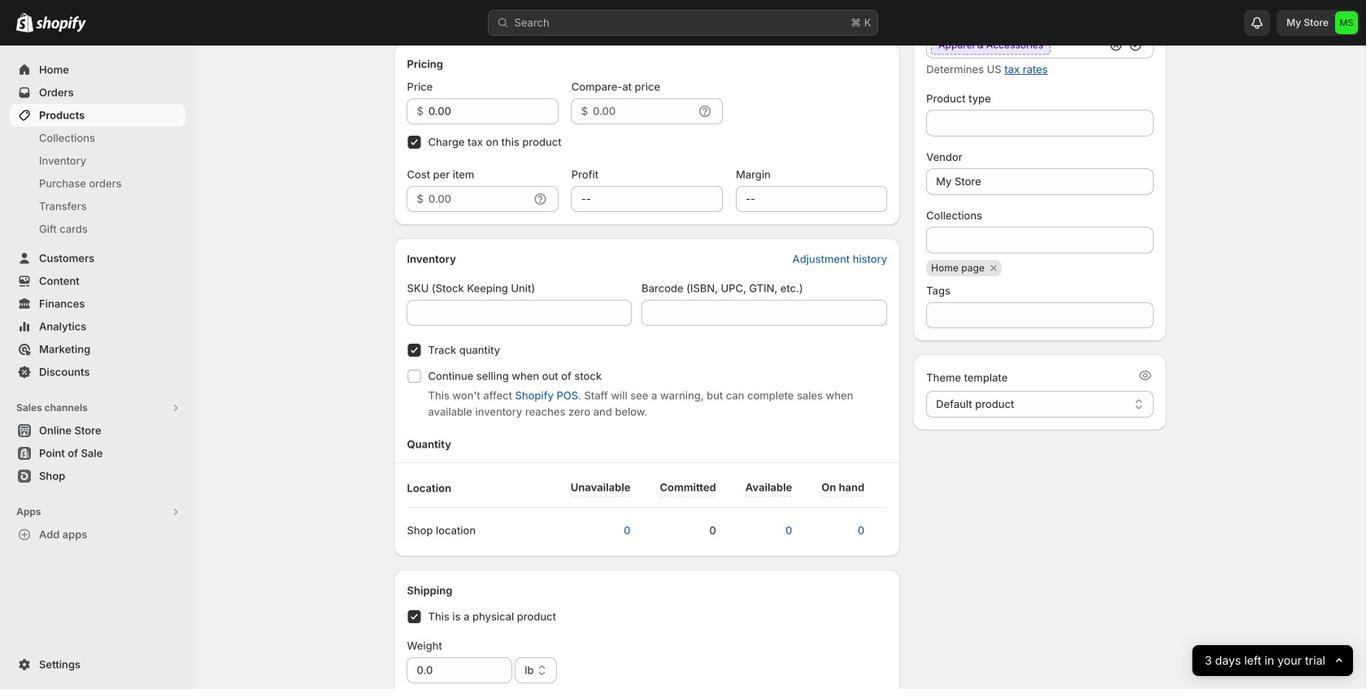 Task type: locate. For each thing, give the bounding box(es) containing it.
  text field
[[593, 98, 694, 124], [429, 186, 529, 212]]

shopify image
[[16, 13, 33, 32], [36, 16, 86, 32]]

0 horizontal spatial shopify image
[[16, 13, 33, 32]]

0.0 text field
[[407, 658, 512, 684]]

None text field
[[926, 110, 1154, 136], [926, 169, 1154, 195], [736, 186, 887, 212], [926, 227, 1154, 253], [407, 300, 632, 326], [642, 300, 887, 326], [926, 110, 1154, 136], [926, 169, 1154, 195], [736, 186, 887, 212], [926, 227, 1154, 253], [407, 300, 632, 326], [642, 300, 887, 326]]

0 horizontal spatial   text field
[[429, 186, 529, 212]]

my store image
[[1335, 11, 1358, 34]]

1 horizontal spatial   text field
[[593, 98, 694, 124]]

None text field
[[572, 186, 723, 212]]

Apparel & Accessories text field
[[926, 32, 1105, 58]]

  text field
[[429, 98, 559, 124]]



Task type: describe. For each thing, give the bounding box(es) containing it.
1 vertical spatial   text field
[[429, 186, 529, 212]]

0 vertical spatial   text field
[[593, 98, 694, 124]]

1 horizontal spatial shopify image
[[36, 16, 86, 32]]



Task type: vqa. For each thing, say whether or not it's contained in the screenshot.
My Store image
yes



